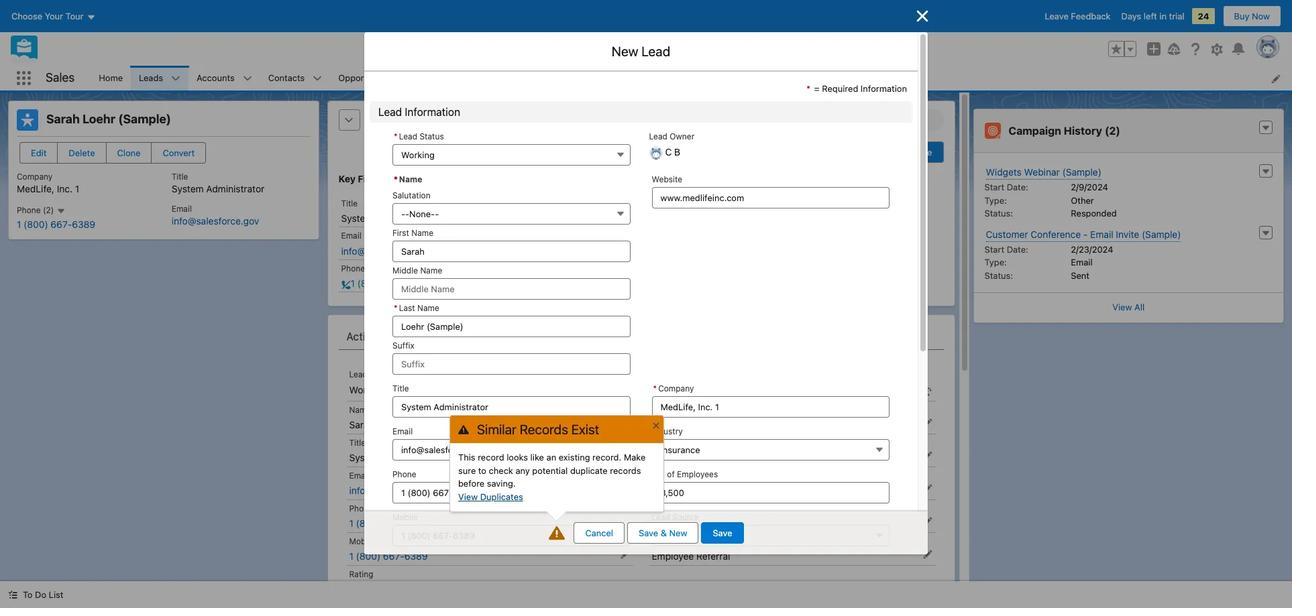 Task type: locate. For each thing, give the bounding box(es) containing it.
buy now
[[1234, 11, 1270, 21]]

for inside make a plan for your outreach (for example, how many times will you reach out? what's your pitch?)
[[707, 239, 718, 249]]

2/9/2024
[[1071, 182, 1108, 193]]

save
[[639, 528, 658, 539], [713, 528, 732, 539]]

1 horizontal spatial rating
[[392, 555, 417, 565]]

email
[[172, 204, 192, 214], [1090, 228, 1113, 240], [341, 231, 361, 241], [1071, 257, 1093, 268], [392, 426, 413, 436], [349, 471, 369, 481]]

(for
[[781, 239, 798, 249]]

type: down widgets
[[985, 195, 1007, 206]]

company for company
[[652, 438, 688, 448]]

tab list
[[338, 324, 944, 350]]

1 type: from the top
[[985, 195, 1007, 206]]

1 vertical spatial 1 (800) 667-6389 link
[[349, 518, 428, 530]]

1 horizontal spatial medlife,
[[652, 452, 689, 464]]

0 vertical spatial employees
[[677, 469, 718, 479]]

1 vertical spatial sarah loehr (sample)
[[349, 419, 443, 431]]

save for save
[[713, 528, 732, 539]]

1 (800) 667-6389 for employee referral
[[349, 551, 428, 562]]

a
[[679, 239, 684, 249]]

none-
[[409, 208, 435, 219]]

sure
[[458, 465, 476, 476]]

0 horizontal spatial information
[[405, 106, 460, 118]]

sarah loehr (sample) up clone
[[46, 112, 171, 126]]

1 status: from the top
[[985, 208, 1013, 219]]

group
[[1108, 41, 1137, 57]]

delete button
[[57, 142, 106, 164]]

administrator
[[206, 183, 265, 195], [376, 213, 434, 224], [384, 452, 442, 464]]

1 vertical spatial info@salesforce.gov link
[[341, 245, 429, 257]]

website down c
[[652, 405, 682, 415]]

status left as
[[853, 147, 879, 158]]

leads link
[[131, 66, 171, 91]]

name up salutation at the top
[[399, 174, 422, 184]]

industry
[[652, 426, 683, 436], [652, 471, 683, 481]]

1 vertical spatial employees
[[677, 504, 718, 514]]

1 horizontal spatial mobile
[[392, 512, 418, 522]]

1 vertical spatial inc.
[[692, 452, 707, 464]]

invite
[[1116, 228, 1139, 240]]

start date: for customer
[[985, 244, 1028, 255]]

2 vertical spatial 1 (800) 667-6389
[[349, 551, 428, 562]]

start down customer
[[985, 244, 1004, 255]]

source up employee referral
[[672, 537, 699, 547]]

email info@salesforce.gov
[[172, 204, 259, 227], [341, 231, 429, 257]]

existing
[[559, 452, 590, 463]]

website
[[652, 174, 682, 184], [652, 405, 682, 415]]

* for * name
[[394, 174, 398, 184]]

referral
[[696, 551, 730, 562]]

www.medlifeinc.com link
[[652, 419, 741, 431]]

save left &
[[639, 528, 658, 539]]

loehr down the lead status
[[377, 419, 401, 431]]

1 vertical spatial system
[[341, 213, 373, 224]]

website up qualify
[[652, 174, 682, 184]]

inc. down www.medlifeinc.com link
[[692, 452, 707, 464]]

information right the required
[[861, 83, 907, 94]]

lead image
[[17, 109, 38, 131]]

* lead status
[[394, 131, 444, 141]]

edit lead source image
[[923, 550, 932, 560]]

2 start from the top
[[985, 244, 1004, 255]]

make up you
[[654, 239, 677, 249]]

0 vertical spatial for
[[684, 173, 698, 184]]

industry up "medlife, inc. 1"
[[652, 426, 683, 436]]

* for * = required information
[[806, 83, 810, 94]]

administrator inside title system administrator
[[206, 183, 265, 195]]

text default image
[[8, 591, 17, 600]]

2 vertical spatial system
[[349, 452, 381, 464]]

1 horizontal spatial make
[[654, 239, 677, 249]]

info@salesforce.gov
[[172, 215, 259, 227], [341, 245, 429, 257], [349, 485, 437, 497]]

6389
[[72, 218, 95, 230], [404, 518, 428, 530], [404, 551, 428, 562]]

date: down widgets
[[1007, 182, 1028, 193]]

Suffix text field
[[392, 353, 630, 375]]

leave feedback link
[[1045, 11, 1111, 21]]

you
[[654, 252, 669, 263]]

employees up save button
[[677, 504, 718, 514]]

no. of employees down "medlife, inc. 1"
[[652, 469, 718, 479]]

customer conference - email invite (sample) link
[[986, 227, 1181, 242]]

0 vertical spatial mobile
[[392, 512, 418, 522]]

0 vertical spatial loehr
[[83, 112, 115, 126]]

1 (800) 667-6389 link for 8,500
[[349, 518, 428, 530]]

name down none- in the left top of the page
[[411, 228, 433, 238]]

1 vertical spatial administrator
[[376, 213, 434, 224]]

sarah loehr (sample) down the lead status
[[349, 419, 443, 431]]

edit title image
[[620, 452, 630, 461]]

2 vertical spatial company
[[652, 438, 688, 448]]

sarah down the lead status
[[349, 419, 374, 431]]

to do list button
[[0, 582, 71, 609]]

1 vertical spatial source
[[672, 537, 699, 547]]

0 horizontal spatial loehr
[[83, 112, 115, 126]]

0 vertical spatial lead source
[[652, 512, 699, 522]]

0 vertical spatial no. of employees
[[652, 469, 718, 479]]

0 horizontal spatial mobile
[[349, 537, 375, 547]]

path options list box
[[368, 109, 944, 131]]

0 horizontal spatial make
[[624, 452, 646, 463]]

2 date: from the top
[[1007, 244, 1028, 255]]

1 start date: from the top
[[985, 182, 1028, 193]]

1 vertical spatial sarah
[[349, 419, 374, 431]]

0 vertical spatial website
[[652, 174, 682, 184]]

of down "medlife, inc. 1"
[[667, 469, 675, 479]]

1 vertical spatial for
[[707, 239, 718, 249]]

days left in trial
[[1121, 11, 1184, 21]]

1 vertical spatial start date:
[[985, 244, 1028, 255]]

view left all
[[1113, 302, 1132, 313]]

make inside this record looks like an existing record. make sure to check any potential duplicate records before saving. view duplicates
[[624, 452, 646, 463]]

status
[[420, 131, 444, 141], [368, 146, 396, 157], [853, 147, 879, 158], [370, 370, 394, 380]]

administrator for email
[[376, 213, 434, 224]]

0 vertical spatial make
[[654, 239, 677, 249]]

1 vertical spatial no. of employees
[[652, 504, 718, 514]]

1 date: from the top
[[1007, 182, 1028, 193]]

accounts link
[[189, 66, 243, 91]]

1 horizontal spatial sarah
[[349, 419, 374, 431]]

0 vertical spatial start
[[985, 182, 1004, 193]]

success
[[700, 173, 739, 184]]

1 vertical spatial type:
[[985, 257, 1007, 268]]

1 vertical spatial new
[[669, 528, 687, 539]]

type:
[[985, 195, 1007, 206], [985, 257, 1007, 268]]

info@salesforce.gov link
[[172, 215, 259, 227], [341, 245, 429, 257], [349, 485, 437, 497]]

1 vertical spatial information
[[405, 106, 460, 118]]

your down outreach
[[750, 252, 768, 263]]

insurance up 8,500
[[652, 485, 694, 497]]

rating
[[392, 555, 417, 565], [349, 569, 373, 579]]

2 vertical spatial 1 (800) 667-6389 link
[[349, 551, 428, 562]]

2 vertical spatial phone
[[349, 504, 373, 514]]

sarah
[[46, 112, 80, 126], [349, 419, 374, 431]]

2 no. from the top
[[652, 504, 665, 514]]

company for company medlife, inc. 1
[[17, 172, 53, 182]]

* left c
[[653, 383, 657, 393]]

1 (800) 667-6389 link
[[17, 218, 95, 230], [349, 518, 428, 530], [349, 551, 428, 562]]

1 horizontal spatial information
[[861, 83, 907, 94]]

source up the save & new
[[672, 512, 699, 522]]

1 employees from the top
[[677, 469, 718, 479]]

0 horizontal spatial for
[[684, 173, 698, 184]]

0 vertical spatial start date:
[[985, 182, 1028, 193]]

promising
[[671, 199, 714, 209]]

status down lead information at the left top of the page
[[420, 131, 444, 141]]

title system administrator
[[172, 172, 265, 195]]

Last Name text field
[[392, 316, 630, 337]]

save inside save button
[[713, 528, 732, 539]]

system administrator for company
[[349, 452, 442, 464]]

information up "* lead status" on the top left of page
[[405, 106, 460, 118]]

in
[[1160, 11, 1167, 21]]

* for * company
[[653, 383, 657, 393]]

1 vertical spatial view
[[458, 491, 478, 502]]

0 vertical spatial no.
[[652, 469, 665, 479]]

1 horizontal spatial your
[[750, 252, 768, 263]]

no. of employees up 8,500
[[652, 504, 718, 514]]

2 start date: from the top
[[985, 244, 1028, 255]]

mark
[[830, 147, 851, 158]]

0 horizontal spatial email info@salesforce.gov
[[172, 204, 259, 227]]

0 vertical spatial email info@salesforce.gov
[[172, 204, 259, 227]]

widgets
[[986, 166, 1022, 178]]

1 vertical spatial website
[[652, 405, 682, 415]]

edit button
[[19, 142, 58, 164]]

1 horizontal spatial for
[[707, 239, 718, 249]]

None text field
[[652, 396, 890, 418]]

0 vertical spatial date:
[[1007, 182, 1028, 193]]

start date: for widgets
[[985, 182, 1028, 193]]

0 vertical spatial source
[[672, 512, 699, 522]]

employees down "medlife, inc. 1"
[[677, 469, 718, 479]]

make up records
[[624, 452, 646, 463]]

* left the =
[[806, 83, 810, 94]]

save up referral
[[713, 528, 732, 539]]

your up what's
[[721, 239, 739, 249]]

0 horizontal spatial save
[[639, 528, 658, 539]]

0 horizontal spatial view
[[458, 491, 478, 502]]

edit no. of employees image
[[923, 517, 932, 527]]

list containing home
[[91, 66, 1292, 91]]

1 no. of employees from the top
[[652, 469, 718, 479]]

start for customer conference - email invite (sample)
[[985, 244, 1004, 255]]

accounts
[[197, 72, 235, 83]]

2 vertical spatial 6389
[[404, 551, 428, 562]]

text default image
[[1261, 123, 1271, 133]]

2 of from the top
[[667, 504, 675, 514]]

industry down "medlife, inc. 1"
[[652, 471, 683, 481]]

1 save from the left
[[639, 528, 658, 539]]

for up out?
[[707, 239, 718, 249]]

start date: down customer
[[985, 244, 1028, 255]]

insurance down www.medlifeinc.com
[[661, 444, 700, 455]]

2 status: from the top
[[985, 270, 1013, 281]]

2 employees from the top
[[677, 504, 718, 514]]

1 vertical spatial of
[[667, 504, 675, 514]]

of
[[667, 469, 675, 479], [667, 504, 675, 514]]

do
[[35, 590, 46, 600]]

email info@salesforce.gov for the top info@salesforce.gov link
[[172, 204, 259, 227]]

* up status working
[[394, 131, 398, 141]]

Lead Status, Working button
[[392, 144, 630, 165]]

key
[[338, 173, 356, 184]]

date:
[[1007, 182, 1028, 193], [1007, 244, 1028, 255]]

this record looks like an existing record. make sure to check any potential duplicate records before saving. view duplicates
[[458, 452, 646, 502]]

date: down customer
[[1007, 244, 1028, 255]]

1 vertical spatial 6389
[[404, 518, 428, 530]]

0 vertical spatial system
[[172, 183, 204, 195]]

1 vertical spatial 667-
[[383, 518, 404, 530]]

1 source from the top
[[672, 512, 699, 522]]

0 vertical spatial info@salesforce.gov
[[172, 215, 259, 227]]

status: up customer
[[985, 208, 1013, 219]]

* up salutation at the top
[[394, 174, 398, 184]]

667- for employee referral
[[383, 551, 404, 562]]

1 vertical spatial status:
[[985, 270, 1013, 281]]

6389 for 8,500
[[404, 518, 428, 530]]

Industry button
[[652, 439, 890, 461]]

2 vertical spatial administrator
[[384, 452, 442, 464]]

view all
[[1113, 302, 1145, 313]]

* for * last name
[[394, 303, 398, 313]]

0 vertical spatial administrator
[[206, 183, 265, 195]]

2 type: from the top
[[985, 257, 1007, 268]]

information
[[861, 83, 907, 94], [405, 106, 460, 118]]

contacts
[[268, 72, 305, 83]]

Salutation button
[[392, 203, 630, 224]]

6389 for employee referral
[[404, 551, 428, 562]]

0 vertical spatial 6389
[[72, 218, 95, 230]]

name right middle
[[420, 265, 442, 275]]

email info@salesforce.gov up middle
[[341, 231, 429, 257]]

leads list item
[[131, 66, 189, 91]]

0 vertical spatial of
[[667, 469, 675, 479]]

responded
[[1071, 208, 1117, 219]]

* left last
[[394, 303, 398, 313]]

1 horizontal spatial email info@salesforce.gov
[[341, 231, 429, 257]]

1 vertical spatial lead source
[[652, 537, 699, 547]]

1 of from the top
[[667, 469, 675, 479]]

start down widgets
[[985, 182, 1004, 193]]

new inside save & new "button"
[[669, 528, 687, 539]]

system inside title system administrator
[[172, 183, 204, 195]]

edit phone image
[[620, 517, 630, 527]]

to
[[23, 590, 33, 600]]

1 vertical spatial no.
[[652, 504, 665, 514]]

667-
[[51, 218, 72, 230], [383, 518, 404, 530], [383, 551, 404, 562]]

0 vertical spatial status:
[[985, 208, 1013, 219]]

type: down customer
[[985, 257, 1007, 268]]

0 horizontal spatial sarah
[[46, 112, 80, 126]]

records
[[520, 422, 568, 437]]

similar records exist dialog
[[450, 415, 664, 522]]

1 horizontal spatial save
[[713, 528, 732, 539]]

company inside company medlife, inc. 1
[[17, 172, 53, 182]]

save inside save & new "button"
[[639, 528, 658, 539]]

(800)
[[24, 218, 48, 230], [356, 518, 381, 530], [356, 551, 381, 562]]

list
[[91, 66, 1292, 91]]

0 vertical spatial medlife,
[[17, 183, 54, 195]]

0 horizontal spatial sarah loehr (sample)
[[46, 112, 171, 126]]

0 vertical spatial view
[[1113, 302, 1132, 313]]

sent
[[1071, 270, 1090, 281]]

medlife, down www.medlifeinc.com link
[[652, 452, 689, 464]]

edit
[[31, 148, 47, 158]]

key fields
[[338, 173, 385, 184]]

status: down customer
[[985, 270, 1013, 281]]

inc. down delete
[[57, 183, 72, 195]]

lead source up employee
[[652, 537, 699, 547]]

1 horizontal spatial view
[[1113, 302, 1132, 313]]

other
[[1071, 195, 1094, 206]]

1 vertical spatial industry
[[652, 471, 683, 481]]

list item
[[489, 66, 545, 91]]

1 start from the top
[[985, 182, 1004, 193]]

example,
[[800, 239, 837, 249]]

leave
[[1045, 11, 1069, 21]]

for up qualify promising leads.
[[684, 173, 698, 184]]

2 save from the left
[[713, 528, 732, 539]]

0 horizontal spatial your
[[721, 239, 739, 249]]

* for * lead status
[[394, 131, 398, 141]]

plan
[[686, 239, 704, 249]]

0 vertical spatial insurance
[[661, 444, 700, 455]]

start date: down widgets
[[985, 182, 1028, 193]]

0 vertical spatial new
[[612, 44, 638, 59]]

like
[[530, 452, 544, 463]]

0 vertical spatial type:
[[985, 195, 1007, 206]]

1 vertical spatial medlife,
[[652, 452, 689, 464]]

no. up 8,500
[[652, 504, 665, 514]]

1 vertical spatial system administrator
[[349, 452, 442, 464]]

email info@salesforce.gov down title system administrator
[[172, 204, 259, 227]]

cancel
[[585, 528, 613, 539]]

&
[[661, 528, 667, 539]]

*
[[806, 83, 810, 94], [394, 131, 398, 141], [394, 174, 398, 184], [394, 303, 398, 313], [653, 383, 657, 393]]

1 vertical spatial (800)
[[356, 518, 381, 530]]

no. down "medlife, inc. 1"
[[652, 469, 665, 479]]

widgets webinar (sample) link
[[986, 165, 1102, 180]]

status inside button
[[853, 147, 879, 158]]

feedback
[[1071, 11, 1111, 21]]

0 vertical spatial information
[[861, 83, 907, 94]]

lead
[[642, 44, 670, 59], [378, 106, 402, 118], [399, 131, 417, 141], [649, 131, 667, 141], [349, 370, 368, 380], [652, 512, 670, 522], [652, 537, 670, 547]]

lead source up &
[[652, 512, 699, 522]]

view down before
[[458, 491, 478, 502]]

records
[[610, 465, 641, 476]]

record.
[[592, 452, 621, 463]]

lead owner
[[649, 131, 695, 141]]

contacts link
[[260, 66, 313, 91]]

history
[[1064, 125, 1102, 137]]

sarah right the lead 'icon'
[[46, 112, 80, 126]]

0 horizontal spatial new
[[612, 44, 638, 59]]

0 horizontal spatial medlife,
[[17, 183, 54, 195]]

convert button
[[151, 142, 206, 164]]

medlife, down edit "button"
[[17, 183, 54, 195]]

loehr up delete button
[[83, 112, 115, 126]]

0 vertical spatial system administrator
[[341, 213, 434, 224]]

1 vertical spatial start
[[985, 244, 1004, 255]]

of up 8,500
[[667, 504, 675, 514]]

leave feedback
[[1045, 11, 1111, 21]]

no.
[[652, 469, 665, 479], [652, 504, 665, 514]]

edit website image
[[923, 419, 932, 428]]

0 horizontal spatial inc.
[[57, 183, 72, 195]]



Task type: describe. For each thing, give the bounding box(es) containing it.
0 vertical spatial (800)
[[24, 218, 48, 230]]

c b link
[[669, 384, 684, 398]]

2 source from the top
[[672, 537, 699, 547]]

0 vertical spatial sarah
[[46, 112, 80, 126]]

1 industry from the top
[[652, 426, 683, 436]]

company medlife, inc. 1
[[17, 172, 79, 195]]

Middle Name text field
[[392, 278, 630, 300]]

campaign history element
[[973, 109, 1284, 323]]

Phone text field
[[392, 482, 630, 504]]

2 vertical spatial info@salesforce.gov link
[[349, 485, 437, 497]]

system administrator for email
[[341, 213, 434, 224]]

contacts list item
[[260, 66, 330, 91]]

0 vertical spatial 1 (800) 667-6389 link
[[17, 218, 95, 230]]

medlife, inc. 1
[[652, 452, 714, 464]]

1 (800) 667-6389 link for employee referral
[[349, 551, 428, 562]]

edit industry image
[[923, 485, 932, 494]]

www.medlifeinc.com
[[652, 419, 741, 431]]

guidance
[[638, 173, 682, 184]]

* name
[[394, 174, 422, 184]]

times
[[885, 239, 908, 249]]

insurance inside industry "button"
[[661, 444, 700, 455]]

2 website from the top
[[652, 405, 682, 415]]

date: for customer
[[1007, 244, 1028, 255]]

* last name
[[394, 303, 439, 313]]

2 lead source from the top
[[652, 537, 699, 547]]

check
[[489, 465, 513, 476]]

qualify
[[638, 199, 669, 209]]

first name
[[392, 228, 433, 238]]

- inside campaign history element
[[1083, 228, 1088, 240]]

accounts list item
[[189, 66, 260, 91]]

campaign history (2)
[[1009, 125, 1120, 137]]

2 industry from the top
[[652, 471, 683, 481]]

clone
[[117, 148, 141, 158]]

1 vertical spatial rating
[[349, 569, 373, 579]]

name for middle name
[[420, 265, 442, 275]]

administrator for company
[[384, 452, 442, 464]]

conference
[[1031, 228, 1081, 240]]

inverse image
[[914, 8, 931, 24]]

0 vertical spatial info@salesforce.gov link
[[172, 215, 259, 227]]

now
[[1252, 11, 1270, 21]]

status down suffix
[[370, 370, 394, 380]]

status working
[[368, 146, 438, 157]]

status: for widgets webinar (sample)
[[985, 208, 1013, 219]]

1 no. from the top
[[652, 469, 665, 479]]

buy
[[1234, 11, 1250, 21]]

opportunities link
[[330, 66, 402, 91]]

save & new
[[639, 528, 687, 539]]

working inside working "button"
[[401, 149, 435, 160]]

email info@salesforce.gov for info@salesforce.gov link to the middle
[[341, 231, 429, 257]]

2 no. of employees from the top
[[652, 504, 718, 514]]

1 horizontal spatial inc.
[[692, 452, 707, 464]]

status: for customer conference - email invite (sample)
[[985, 270, 1013, 281]]

view inside "link"
[[1113, 302, 1132, 313]]

home link
[[91, 66, 131, 91]]

qualify promising leads.
[[638, 199, 742, 209]]

0 vertical spatial 1 (800) 667-6389
[[17, 218, 95, 230]]

any
[[516, 465, 530, 476]]

date: for widgets
[[1007, 182, 1028, 193]]

required
[[822, 83, 858, 94]]

name for * name
[[399, 174, 422, 184]]

1 lead source from the top
[[652, 512, 699, 522]]

employee referral
[[652, 551, 730, 562]]

title inside title system administrator
[[172, 172, 188, 182]]

name down the lead status
[[349, 405, 371, 415]]

left
[[1144, 11, 1157, 21]]

lead status
[[349, 370, 394, 380]]

text warning image
[[549, 525, 565, 541]]

home
[[99, 72, 123, 83]]

view duplicates link
[[458, 491, 523, 502]]

info@salesforce.gov for the top info@salesforce.gov link
[[172, 215, 259, 227]]

info@salesforce.gov for info@salesforce.gov link to the middle
[[341, 245, 429, 257]]

(800) for employee referral
[[356, 551, 381, 562]]

--none--
[[401, 208, 439, 219]]

name for first name
[[411, 228, 433, 238]]

customer
[[986, 228, 1028, 240]]

clone button
[[106, 142, 152, 164]]

1 vertical spatial company
[[658, 383, 694, 393]]

* = required information
[[806, 83, 907, 94]]

looks
[[507, 452, 528, 463]]

start for widgets webinar (sample)
[[985, 182, 1004, 193]]

pitch?)
[[770, 252, 799, 263]]

salutation
[[392, 190, 431, 200]]

this
[[458, 452, 475, 463]]

(2)
[[1105, 125, 1120, 137]]

Title text field
[[392, 396, 630, 418]]

1 horizontal spatial loehr
[[377, 419, 401, 431]]

view all link
[[974, 293, 1283, 322]]

saving.
[[487, 478, 516, 489]]

0 vertical spatial phone
[[341, 263, 365, 274]]

sales
[[46, 71, 75, 85]]

First Name text field
[[392, 241, 630, 262]]

before
[[458, 478, 485, 489]]

edit name image
[[620, 419, 630, 428]]

1 website from the top
[[652, 174, 682, 184]]

trial
[[1169, 11, 1184, 21]]

opportunities list item
[[330, 66, 420, 91]]

make a plan for your outreach (for example, how many times will you reach out? what's your pitch?)
[[654, 239, 924, 263]]

Email text field
[[392, 439, 630, 461]]

as
[[881, 147, 891, 158]]

Mobile text field
[[392, 525, 630, 546]]

leads
[[139, 72, 163, 83]]

many
[[861, 239, 883, 249]]

b
[[678, 386, 684, 397]]

delete
[[69, 148, 95, 158]]

1 vertical spatial insurance
[[652, 485, 694, 497]]

type: for customer conference - email invite (sample)
[[985, 257, 1007, 268]]

webinar
[[1024, 166, 1060, 178]]

667- for 8,500
[[383, 518, 404, 530]]

c b
[[669, 386, 684, 397]]

view inside this record looks like an existing record. make sure to check any potential duplicate records before saving. view duplicates
[[458, 491, 478, 502]]

(800) for 8,500
[[356, 518, 381, 530]]

1 inside company medlife, inc. 1
[[75, 183, 79, 195]]

1 vertical spatial phone
[[392, 469, 416, 479]]

inc. inside company medlife, inc. 1
[[57, 183, 72, 195]]

middle
[[392, 265, 418, 275]]

1 vertical spatial your
[[750, 252, 768, 263]]

duplicate
[[570, 465, 608, 476]]

exist
[[571, 422, 599, 437]]

1 vertical spatial mobile
[[349, 537, 375, 547]]

status up fields
[[368, 146, 396, 157]]

mark status as complete
[[830, 147, 932, 158]]

edit company image
[[923, 452, 932, 461]]

2/23/2024
[[1071, 244, 1113, 255]]

type: for widgets webinar (sample)
[[985, 195, 1007, 206]]

2 vertical spatial info@salesforce.gov
[[349, 485, 437, 497]]

lead information
[[378, 106, 460, 118]]

Website text field
[[652, 187, 890, 208]]

=
[[814, 83, 820, 94]]

middle name
[[392, 265, 442, 275]]

employee
[[652, 551, 694, 562]]

medlife, inside company medlife, inc. 1
[[17, 183, 54, 195]]

widgets webinar (sample)
[[986, 166, 1102, 178]]

to
[[478, 465, 486, 476]]

1 (800) 667-6389 for 8,500
[[349, 518, 428, 530]]

opportunities
[[338, 72, 394, 83]]

potential
[[532, 465, 568, 476]]

list
[[49, 590, 63, 600]]

outreach
[[741, 239, 778, 249]]

system for email
[[341, 213, 373, 224]]

0 vertical spatial 667-
[[51, 218, 72, 230]]

save for save & new
[[639, 528, 658, 539]]

leads.
[[717, 199, 742, 209]]

24
[[1198, 11, 1209, 21]]

guidance for success
[[638, 173, 739, 184]]

0 vertical spatial your
[[721, 239, 739, 249]]

campaign
[[1009, 125, 1061, 137]]

make inside make a plan for your outreach (for example, how many times will you reach out? what's your pitch?)
[[654, 239, 677, 249]]

similar records exist
[[477, 422, 599, 437]]

No. of Employees text field
[[652, 482, 890, 504]]

all
[[1135, 302, 1145, 313]]

* company
[[653, 383, 694, 393]]

save button
[[701, 523, 744, 544]]

system for company
[[349, 452, 381, 464]]

fields
[[358, 173, 385, 184]]

out?
[[698, 252, 716, 263]]

0 vertical spatial sarah loehr (sample)
[[46, 112, 171, 126]]

edit mobile image
[[620, 550, 630, 560]]

name right last
[[417, 303, 439, 313]]



Task type: vqa. For each thing, say whether or not it's contained in the screenshot.


